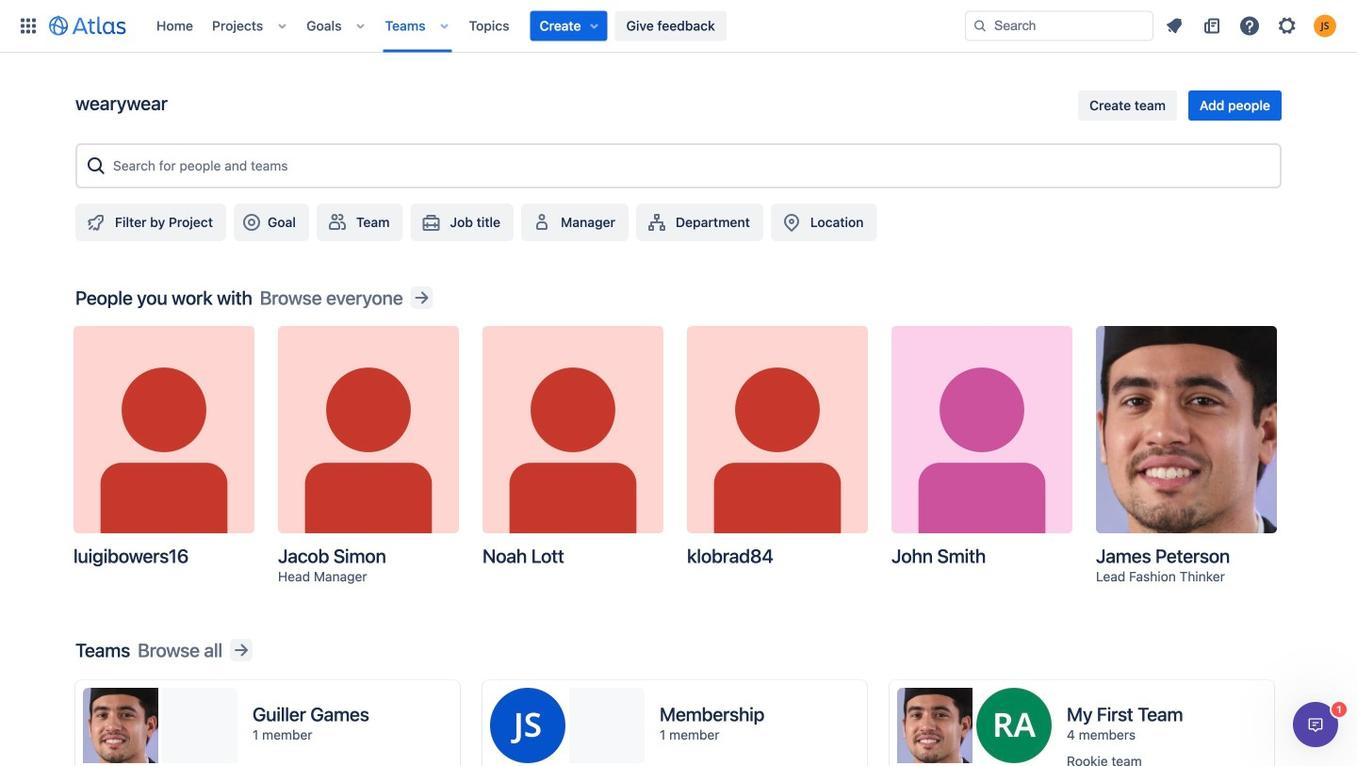 Task type: vqa. For each thing, say whether or not it's contained in the screenshot.
townsquare icon on the bottom of page
no



Task type: locate. For each thing, give the bounding box(es) containing it.
help image
[[1239, 15, 1262, 37]]

dialog
[[1294, 702, 1339, 748]]

browse all image
[[230, 639, 253, 662]]

notifications image
[[1164, 15, 1186, 37]]

switch to... image
[[17, 15, 40, 37]]

None search field
[[966, 11, 1154, 41]]

Search for people and teams field
[[107, 149, 1273, 183]]

search image
[[973, 18, 988, 33]]

top element
[[11, 0, 966, 52]]

banner
[[0, 0, 1358, 53]]

settings image
[[1277, 15, 1299, 37]]

Search field
[[966, 11, 1154, 41]]

search for people and teams image
[[85, 155, 107, 177]]



Task type: describe. For each thing, give the bounding box(es) containing it.
account image
[[1314, 15, 1337, 37]]

browse everyone image
[[411, 287, 433, 309]]



